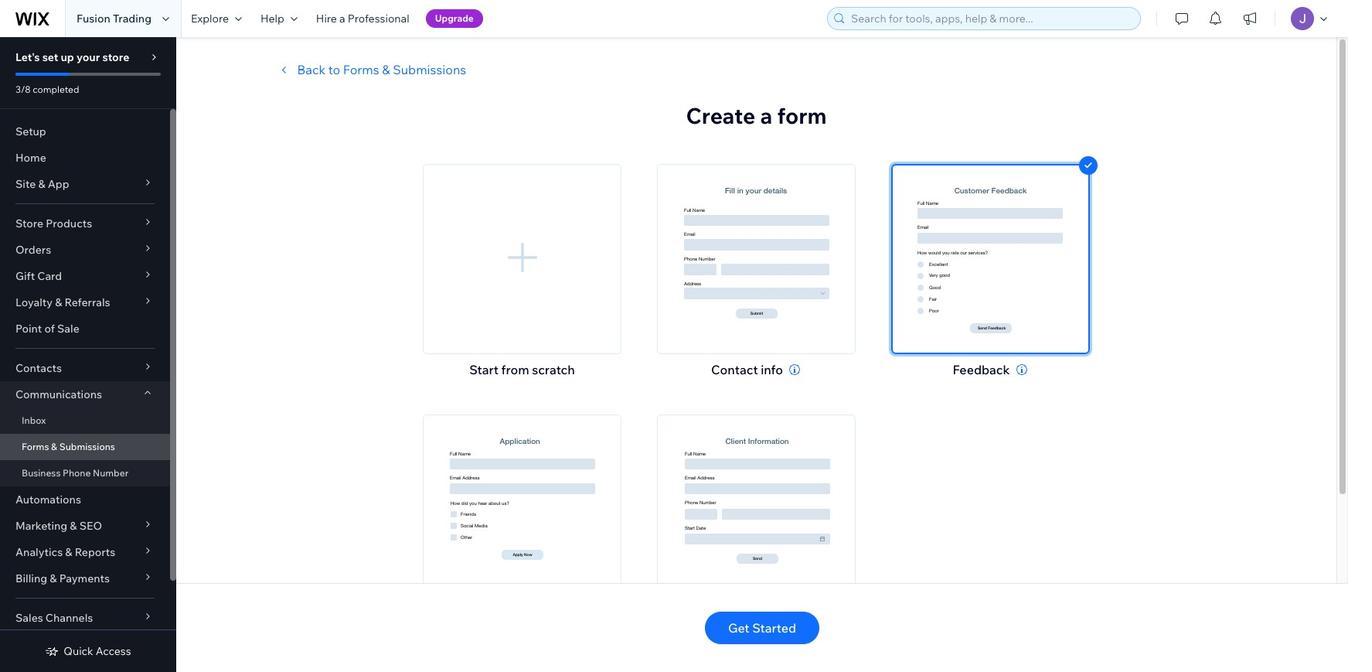 Task type: vqa. For each thing, say whether or not it's contained in the screenshot.
Billing History link
no



Task type: describe. For each thing, give the bounding box(es) containing it.
quick access
[[64, 644, 131, 658]]

number
[[93, 467, 129, 479]]

& for payments
[[50, 572, 57, 585]]

explore
[[191, 12, 229, 26]]

business phone number
[[22, 467, 129, 479]]

store
[[15, 217, 43, 230]]

inbox
[[22, 415, 46, 426]]

loyalty
[[15, 295, 53, 309]]

setup
[[15, 125, 46, 138]]

back to forms & submissions
[[297, 62, 467, 77]]

a for professional
[[340, 12, 345, 26]]

professional
[[348, 12, 410, 26]]

& for referrals
[[55, 295, 62, 309]]

hire a professional
[[316, 12, 410, 26]]

store products
[[15, 217, 92, 230]]

loyalty & referrals button
[[0, 289, 170, 316]]

submissions inside button
[[393, 62, 467, 77]]

to
[[329, 62, 340, 77]]

loyalty & referrals
[[15, 295, 110, 309]]

sales channels
[[15, 611, 93, 625]]

marketing & seo button
[[0, 513, 170, 539]]

of
[[44, 322, 55, 336]]

& for app
[[38, 177, 45, 191]]

business
[[22, 467, 61, 479]]

analytics & reports button
[[0, 539, 170, 565]]

reports
[[75, 545, 115, 559]]

let's set up your store
[[15, 50, 129, 64]]

a for form
[[761, 102, 773, 129]]

referrals
[[65, 295, 110, 309]]

automations link
[[0, 486, 170, 513]]

app
[[48, 177, 69, 191]]

hire a professional link
[[307, 0, 419, 37]]

products
[[46, 217, 92, 230]]

started
[[753, 620, 797, 636]]

3/8
[[15, 84, 31, 95]]

back to forms & submissions button
[[274, 60, 467, 79]]

gift
[[15, 269, 35, 283]]

submissions inside sidebar element
[[59, 441, 115, 452]]

set
[[42, 50, 58, 64]]

site & app button
[[0, 171, 170, 197]]

help
[[261, 12, 285, 26]]

contacts
[[15, 361, 62, 375]]

inbox link
[[0, 408, 170, 434]]

business phone number link
[[0, 460, 170, 486]]

gift card button
[[0, 263, 170, 289]]

contact
[[712, 362, 758, 377]]

contact info
[[712, 362, 783, 377]]

site & app
[[15, 177, 69, 191]]

form
[[778, 102, 827, 129]]

billing & payments button
[[0, 565, 170, 592]]

sales channels button
[[0, 605, 170, 631]]

home link
[[0, 145, 170, 171]]

store
[[102, 50, 129, 64]]

& for submissions
[[51, 441, 57, 452]]

setup link
[[0, 118, 170, 145]]

help button
[[251, 0, 307, 37]]

get started button
[[705, 612, 820, 644]]

communications button
[[0, 381, 170, 408]]

access
[[96, 644, 131, 658]]

orders
[[15, 243, 51, 257]]

get
[[728, 620, 750, 636]]

home
[[15, 151, 46, 165]]

quick
[[64, 644, 93, 658]]

billing & payments
[[15, 572, 110, 585]]



Task type: locate. For each thing, give the bounding box(es) containing it.
& right billing at the bottom left of page
[[50, 572, 57, 585]]

submissions down upgrade button
[[393, 62, 467, 77]]

& up business
[[51, 441, 57, 452]]

completed
[[33, 84, 79, 95]]

store products button
[[0, 210, 170, 237]]

start
[[470, 362, 499, 377]]

forms
[[343, 62, 379, 77], [22, 441, 49, 452]]

site
[[15, 177, 36, 191]]

1 vertical spatial forms
[[22, 441, 49, 452]]

& for seo
[[70, 519, 77, 533]]

channels
[[46, 611, 93, 625]]

feedback
[[953, 362, 1010, 377]]

& inside billing & payments popup button
[[50, 572, 57, 585]]

forms & submissions
[[22, 441, 115, 452]]

Search for tools, apps, help & more... field
[[847, 8, 1136, 29]]

sale
[[57, 322, 80, 336]]

up
[[61, 50, 74, 64]]

a right hire
[[340, 12, 345, 26]]

hire
[[316, 12, 337, 26]]

point of sale link
[[0, 316, 170, 342]]

upgrade button
[[426, 9, 483, 28]]

point of sale
[[15, 322, 80, 336]]

analytics
[[15, 545, 63, 559]]

forms & submissions link
[[0, 434, 170, 460]]

0 vertical spatial forms
[[343, 62, 379, 77]]

& inside back to forms & submissions button
[[382, 62, 390, 77]]

0 horizontal spatial a
[[340, 12, 345, 26]]

marketing & seo
[[15, 519, 102, 533]]

a left form
[[761, 102, 773, 129]]

& right loyalty on the top of page
[[55, 295, 62, 309]]

upgrade
[[435, 12, 474, 24]]

submissions
[[393, 62, 467, 77], [59, 441, 115, 452]]

fusion trading
[[77, 12, 152, 26]]

seo
[[79, 519, 102, 533]]

forms right the to
[[343, 62, 379, 77]]

marketing
[[15, 519, 67, 533]]

1 horizontal spatial a
[[761, 102, 773, 129]]

& left seo
[[70, 519, 77, 533]]

let's
[[15, 50, 40, 64]]

contacts button
[[0, 355, 170, 381]]

0 horizontal spatial forms
[[22, 441, 49, 452]]

sales
[[15, 611, 43, 625]]

automations
[[15, 493, 81, 507]]

&
[[382, 62, 390, 77], [38, 177, 45, 191], [55, 295, 62, 309], [51, 441, 57, 452], [70, 519, 77, 533], [65, 545, 72, 559], [50, 572, 57, 585]]

& inside marketing & seo popup button
[[70, 519, 77, 533]]

0 vertical spatial a
[[340, 12, 345, 26]]

from
[[502, 362, 530, 377]]

point
[[15, 322, 42, 336]]

back
[[297, 62, 326, 77]]

1 horizontal spatial forms
[[343, 62, 379, 77]]

scratch
[[532, 362, 575, 377]]

payments
[[59, 572, 110, 585]]

gift card
[[15, 269, 62, 283]]

& right site
[[38, 177, 45, 191]]

forms inside button
[[343, 62, 379, 77]]

orders button
[[0, 237, 170, 263]]

create a form
[[686, 102, 827, 129]]

start from scratch
[[470, 362, 575, 377]]

& for reports
[[65, 545, 72, 559]]

& left reports
[[65, 545, 72, 559]]

card
[[37, 269, 62, 283]]

& inside analytics & reports 'dropdown button'
[[65, 545, 72, 559]]

forms down inbox
[[22, 441, 49, 452]]

a
[[340, 12, 345, 26], [761, 102, 773, 129]]

forms inside sidebar element
[[22, 441, 49, 452]]

0 horizontal spatial submissions
[[59, 441, 115, 452]]

communications
[[15, 387, 102, 401]]

billing
[[15, 572, 47, 585]]

& inside site & app popup button
[[38, 177, 45, 191]]

1 vertical spatial submissions
[[59, 441, 115, 452]]

trading
[[113, 12, 152, 26]]

1 horizontal spatial submissions
[[393, 62, 467, 77]]

1 vertical spatial a
[[761, 102, 773, 129]]

your
[[77, 50, 100, 64]]

0 vertical spatial submissions
[[393, 62, 467, 77]]

get started
[[728, 620, 797, 636]]

& down professional
[[382, 62, 390, 77]]

info
[[761, 362, 783, 377]]

3/8 completed
[[15, 84, 79, 95]]

& inside forms & submissions link
[[51, 441, 57, 452]]

create
[[686, 102, 756, 129]]

fusion
[[77, 12, 110, 26]]

quick access button
[[45, 644, 131, 658]]

submissions down inbox link
[[59, 441, 115, 452]]

sidebar element
[[0, 37, 176, 672]]

& inside loyalty & referrals dropdown button
[[55, 295, 62, 309]]

phone
[[63, 467, 91, 479]]

analytics & reports
[[15, 545, 115, 559]]



